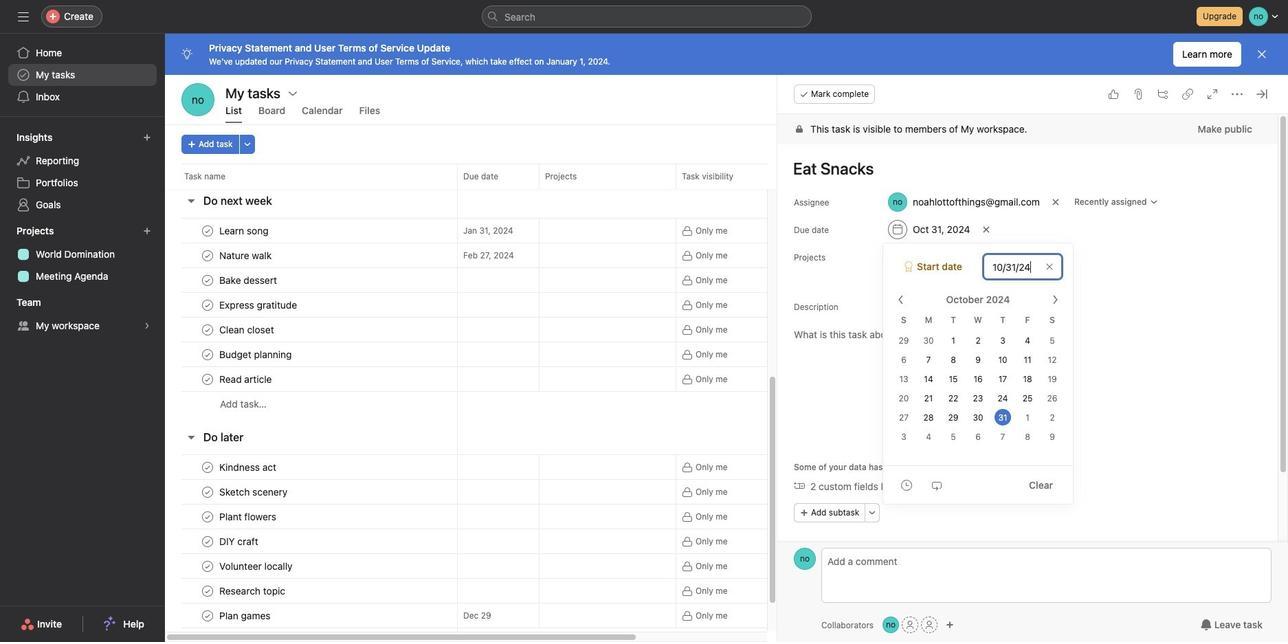 Task type: vqa. For each thing, say whether or not it's contained in the screenshot.
4th Mark complete image from the bottom of the page
yes



Task type: describe. For each thing, give the bounding box(es) containing it.
read article cell
[[165, 366, 458, 392]]

linked projects for diy craft cell
[[539, 529, 676, 554]]

task name text field for bake dessert cell
[[217, 273, 281, 287]]

collapse task list for this section image for "header do later" tree grid
[[186, 432, 197, 443]]

mark complete checkbox for task name text field inside learn song cell
[[199, 222, 216, 239]]

add or remove collaborators image
[[883, 617, 899, 633]]

diy craft cell
[[165, 529, 458, 554]]

show options image
[[287, 88, 298, 99]]

mark complete image for task name text box inside the volunteer locally cell
[[199, 558, 216, 574]]

header do next week tree grid
[[165, 218, 931, 417]]

sketch scenery cell
[[165, 479, 458, 505]]

mark complete checkbox for task name text box inside "clean closet" "cell"
[[199, 321, 216, 338]]

projects element
[[0, 219, 165, 290]]

task name text field for nature walk cell in the left top of the page
[[217, 249, 276, 262]]

4 row from the top
[[165, 267, 931, 293]]

hide sidebar image
[[18, 11, 29, 22]]

research topic cell
[[165, 578, 458, 604]]

bake dessert cell
[[165, 267, 458, 293]]

12 row from the top
[[165, 504, 931, 529]]

close details image
[[1257, 89, 1268, 100]]

5 row from the top
[[165, 292, 931, 318]]

add subtask image
[[1158, 89, 1169, 100]]

linked projects for clean closet cell
[[539, 317, 676, 342]]

mark complete checkbox for bake dessert cell
[[199, 272, 216, 288]]

Due date text field
[[984, 254, 1062, 279]]

mark complete image for task name text box in the research topic cell
[[199, 583, 216, 599]]

mark complete checkbox for task name text box in the kindness act cell
[[199, 459, 216, 475]]

mark complete image for collapse task list for this section image corresponding to header do next week tree grid
[[199, 222, 216, 239]]

task name text field for sketch scenery 'cell'
[[217, 485, 292, 499]]

more actions image
[[243, 140, 251, 148]]

linked projects for kindness act cell
[[539, 454, 676, 480]]

clear due date image
[[982, 225, 990, 234]]

17 row from the top
[[165, 628, 931, 642]]

express gratitude cell
[[165, 292, 458, 318]]

1 row from the top
[[165, 164, 931, 189]]

13 row from the top
[[165, 529, 931, 554]]

10 row from the top
[[165, 454, 931, 480]]

mark complete checkbox for task name text box in the nature walk cell
[[199, 247, 216, 264]]

copy task link image
[[1182, 89, 1193, 100]]

mark complete checkbox for task name text box in the research topic cell
[[199, 583, 216, 599]]

linked projects for nature walk cell
[[539, 243, 676, 268]]

dismiss image
[[1257, 49, 1268, 60]]

more actions for this task image
[[1232, 89, 1243, 100]]

header do today tree grid
[[165, 6, 931, 180]]

task name text field for volunteer locally cell at the left bottom
[[217, 559, 297, 573]]

task name text field for the budget planning cell
[[217, 347, 296, 361]]

14 row from the top
[[165, 553, 931, 579]]

task name text field for express gratitude cell
[[217, 298, 301, 312]]

next month image
[[1050, 294, 1061, 305]]

linked projects for budget planning cell
[[539, 342, 676, 367]]

insights element
[[0, 125, 165, 219]]

linked projects for express gratitude cell
[[539, 292, 676, 318]]

mark complete image for task name text box in the nature walk cell
[[199, 247, 216, 264]]

add or remove collaborators image
[[946, 621, 954, 629]]

task name text field for plant flowers cell
[[217, 510, 281, 523]]

mark complete checkbox for plant flowers cell
[[199, 508, 216, 525]]

new insights image
[[143, 133, 151, 142]]

remove assignee image
[[1052, 198, 1060, 206]]

task name text field for mark complete image inside the learn song cell
[[217, 224, 273, 238]]

task name text field for kindness act cell at the bottom left of page
[[217, 460, 281, 474]]



Task type: locate. For each thing, give the bounding box(es) containing it.
mark complete image inside "clean closet" "cell"
[[199, 321, 216, 338]]

11 mark complete image from the top
[[199, 607, 216, 624]]

more options image
[[868, 509, 877, 517]]

column header
[[181, 164, 461, 189]]

mark complete image for task name text box in the bake dessert cell
[[199, 272, 216, 288]]

3 mark complete checkbox from the top
[[199, 321, 216, 338]]

5 mark complete checkbox from the top
[[199, 533, 216, 550]]

2 row from the top
[[165, 218, 931, 243]]

10 task name text field from the top
[[217, 584, 289, 598]]

clear due date image
[[1046, 263, 1054, 271]]

task name text field inside bake dessert cell
[[217, 273, 281, 287]]

collapse task list for this section image
[[186, 195, 197, 206], [186, 432, 197, 443]]

mark complete checkbox for diy craft cell
[[199, 533, 216, 550]]

mark complete image inside the research topic cell
[[199, 583, 216, 599]]

nature walk cell
[[165, 243, 458, 268]]

kindness act cell
[[165, 454, 458, 480]]

task name text field for mark complete icon inside the diy craft cell
[[217, 534, 262, 548]]

mark complete checkbox inside plan games cell
[[199, 607, 216, 624]]

Search tasks, projects, and more text field
[[482, 5, 812, 27]]

0 likes. click to like this task image
[[1108, 89, 1119, 100]]

mark complete image inside learn song cell
[[199, 222, 216, 239]]

mark complete checkbox for volunteer locally cell at the left bottom
[[199, 558, 216, 574]]

4 mark complete checkbox from the top
[[199, 371, 216, 387]]

plant flowers cell
[[165, 504, 458, 529]]

mark complete image for task name text box within plant flowers cell
[[199, 508, 216, 525]]

global element
[[0, 34, 165, 116]]

mark complete image inside plan games cell
[[199, 607, 216, 624]]

mark complete image inside express gratitude cell
[[199, 297, 216, 313]]

see details, my workspace image
[[143, 322, 151, 330]]

1 task name text field from the top
[[217, 224, 273, 238]]

8 task name text field from the top
[[217, 510, 281, 523]]

2 vertical spatial mark complete image
[[199, 459, 216, 475]]

mark complete checkbox for plan games cell
[[199, 607, 216, 624]]

4 task name text field from the top
[[217, 323, 278, 336]]

main content
[[777, 114, 1278, 622]]

task name text field inside learn song cell
[[217, 224, 273, 238]]

mark complete checkbox inside bake dessert cell
[[199, 272, 216, 288]]

2 mark complete image from the top
[[199, 371, 216, 387]]

Task Name text field
[[784, 153, 1261, 184]]

Task name text field
[[217, 249, 276, 262], [217, 273, 281, 287], [217, 298, 301, 312], [217, 323, 278, 336], [217, 347, 296, 361], [217, 460, 281, 474], [217, 485, 292, 499], [217, 510, 281, 523], [217, 559, 297, 573], [217, 584, 289, 598]]

7 task name text field from the top
[[217, 485, 292, 499]]

mark complete checkbox for express gratitude cell
[[199, 297, 216, 313]]

mark complete checkbox for task name text box within the sketch scenery 'cell'
[[199, 484, 216, 500]]

task name text field inside the budget planning cell
[[217, 347, 296, 361]]

3 task name text field from the top
[[217, 298, 301, 312]]

1 vertical spatial mark complete image
[[199, 371, 216, 387]]

7 mark complete image from the top
[[199, 508, 216, 525]]

mark complete image
[[199, 247, 216, 264], [199, 272, 216, 288], [199, 297, 216, 313], [199, 321, 216, 338], [199, 346, 216, 363], [199, 484, 216, 500], [199, 508, 216, 525], [199, 533, 216, 550], [199, 558, 216, 574], [199, 583, 216, 599], [199, 607, 216, 624]]

task name text field inside diy craft cell
[[217, 534, 262, 548]]

Mark complete checkbox
[[199, 272, 216, 288], [199, 297, 216, 313], [199, 346, 216, 363], [199, 508, 216, 525], [199, 533, 216, 550], [199, 558, 216, 574], [199, 607, 216, 624]]

3 task name text field from the top
[[217, 534, 262, 548]]

task name text field inside plant flowers cell
[[217, 510, 281, 523]]

Task name text field
[[217, 224, 273, 238], [217, 372, 276, 386], [217, 534, 262, 548], [217, 609, 275, 622]]

linked projects for plant flowers cell
[[539, 504, 676, 529]]

6 mark complete checkbox from the top
[[199, 558, 216, 574]]

budget planning cell
[[165, 342, 458, 367]]

0 vertical spatial mark complete image
[[199, 222, 216, 239]]

mark complete image for collapse task list for this section image associated with "header do later" tree grid
[[199, 459, 216, 475]]

3 mark complete checkbox from the top
[[199, 346, 216, 363]]

9 task name text field from the top
[[217, 559, 297, 573]]

4 mark complete checkbox from the top
[[199, 508, 216, 525]]

11 row from the top
[[165, 479, 931, 505]]

3 mark complete image from the top
[[199, 459, 216, 475]]

mark complete checkbox for task name text field within the read article cell
[[199, 371, 216, 387]]

mark complete image inside kindness act cell
[[199, 459, 216, 475]]

2 mark complete checkbox from the top
[[199, 247, 216, 264]]

task name text field for the research topic cell
[[217, 584, 289, 598]]

mark complete image inside the budget planning cell
[[199, 346, 216, 363]]

2 task name text field from the top
[[217, 372, 276, 386]]

mark complete image inside nature walk cell
[[199, 247, 216, 264]]

eat snacks dialog
[[777, 75, 1288, 642]]

8 mark complete image from the top
[[199, 533, 216, 550]]

mark complete checkbox inside diy craft cell
[[199, 533, 216, 550]]

4 mark complete image from the top
[[199, 321, 216, 338]]

view profile settings image
[[181, 83, 214, 116]]

6 mark complete image from the top
[[199, 484, 216, 500]]

new project or portfolio image
[[143, 227, 151, 235]]

previous month image
[[896, 294, 907, 305]]

task name text field inside plan games cell
[[217, 609, 275, 622]]

attachments: add a file to this task, eat snacks image
[[1133, 89, 1144, 100]]

mark complete checkbox inside "clean closet" "cell"
[[199, 321, 216, 338]]

2 mark complete checkbox from the top
[[199, 297, 216, 313]]

6 task name text field from the top
[[217, 460, 281, 474]]

add time image
[[901, 479, 912, 490]]

task name text field inside kindness act cell
[[217, 460, 281, 474]]

mark complete image inside plant flowers cell
[[199, 508, 216, 525]]

task name text field inside nature walk cell
[[217, 249, 276, 262]]

16 row from the top
[[165, 603, 931, 628]]

9 mark complete image from the top
[[199, 558, 216, 574]]

linked projects for research topic cell
[[539, 578, 676, 604]]

7 mark complete checkbox from the top
[[199, 583, 216, 599]]

linked projects for bake dessert cell
[[539, 267, 676, 293]]

volunteer locally cell
[[165, 553, 458, 579]]

6 mark complete checkbox from the top
[[199, 484, 216, 500]]

mark complete checkbox inside learn song cell
[[199, 222, 216, 239]]

5 mark complete image from the top
[[199, 346, 216, 363]]

linked projects for sketch scenery cell
[[539, 479, 676, 505]]

5 task name text field from the top
[[217, 347, 296, 361]]

mark complete image for task name text box inside the the budget planning cell
[[199, 346, 216, 363]]

linked projects for read article cell
[[539, 366, 676, 392]]

1 mark complete checkbox from the top
[[199, 272, 216, 288]]

2 task name text field from the top
[[217, 273, 281, 287]]

mark complete checkbox inside read article cell
[[199, 371, 216, 387]]

1 collapse task list for this section image from the top
[[186, 195, 197, 206]]

3 row from the top
[[165, 243, 931, 268]]

mark complete checkbox inside volunteer locally cell
[[199, 558, 216, 574]]

full screen image
[[1207, 89, 1218, 100]]

linked projects for plan games cell
[[539, 603, 676, 628]]

main content inside eat snacks dialog
[[777, 114, 1278, 622]]

mark complete image inside volunteer locally cell
[[199, 558, 216, 574]]

teams element
[[0, 290, 165, 340]]

learn song cell
[[165, 218, 458, 243]]

task name text field inside read article cell
[[217, 372, 276, 386]]

1 mark complete checkbox from the top
[[199, 222, 216, 239]]

7 row from the top
[[165, 342, 931, 367]]

mark complete image inside bake dessert cell
[[199, 272, 216, 288]]

clean closet cell
[[165, 317, 458, 342]]

mark complete image for task name text box inside express gratitude cell
[[199, 297, 216, 313]]

15 row from the top
[[165, 578, 931, 604]]

1 task name text field from the top
[[217, 249, 276, 262]]

mark complete checkbox inside plant flowers cell
[[199, 508, 216, 525]]

mark complete image for task name text box within the sketch scenery 'cell'
[[199, 484, 216, 500]]

2 collapse task list for this section image from the top
[[186, 432, 197, 443]]

mark complete checkbox inside express gratitude cell
[[199, 297, 216, 313]]

task name text field inside sketch scenery 'cell'
[[217, 485, 292, 499]]

mark complete image
[[199, 222, 216, 239], [199, 371, 216, 387], [199, 459, 216, 475]]

mark complete image inside diy craft cell
[[199, 533, 216, 550]]

1 mark complete image from the top
[[199, 247, 216, 264]]

task name text field for "clean closet" "cell"
[[217, 323, 278, 336]]

row
[[165, 164, 931, 189], [165, 218, 931, 243], [165, 243, 931, 268], [165, 267, 931, 293], [165, 292, 931, 318], [165, 317, 931, 342], [165, 342, 931, 367], [165, 366, 931, 392], [165, 391, 931, 417], [165, 454, 931, 480], [165, 479, 931, 505], [165, 504, 931, 529], [165, 529, 931, 554], [165, 553, 931, 579], [165, 578, 931, 604], [165, 603, 931, 628], [165, 628, 931, 642]]

Mark complete checkbox
[[199, 222, 216, 239], [199, 247, 216, 264], [199, 321, 216, 338], [199, 371, 216, 387], [199, 459, 216, 475], [199, 484, 216, 500], [199, 583, 216, 599]]

open user profile image
[[794, 548, 816, 570]]

5 mark complete checkbox from the top
[[199, 459, 216, 475]]

1 vertical spatial collapse task list for this section image
[[186, 432, 197, 443]]

8 row from the top
[[165, 366, 931, 392]]

10 mark complete image from the top
[[199, 583, 216, 599]]

mark complete image inside sketch scenery 'cell'
[[199, 484, 216, 500]]

7 mark complete checkbox from the top
[[199, 607, 216, 624]]

mark complete image for task name text box inside "clean closet" "cell"
[[199, 321, 216, 338]]

1 mark complete image from the top
[[199, 222, 216, 239]]

task name text field inside "clean closet" "cell"
[[217, 323, 278, 336]]

mark complete checkbox inside sketch scenery 'cell'
[[199, 484, 216, 500]]

3 mark complete image from the top
[[199, 297, 216, 313]]

header do later tree grid
[[165, 454, 931, 642]]

task name text field inside express gratitude cell
[[217, 298, 301, 312]]

linked projects for volunteer locally cell
[[539, 553, 676, 579]]

6 row from the top
[[165, 317, 931, 342]]

banner
[[165, 34, 1288, 75]]

mark complete image inside read article cell
[[199, 371, 216, 387]]

mark complete checkbox inside nature walk cell
[[199, 247, 216, 264]]

plan games cell
[[165, 603, 458, 628]]

task name text field for mark complete icon in plan games cell
[[217, 609, 275, 622]]

0 vertical spatial collapse task list for this section image
[[186, 195, 197, 206]]

2 mark complete image from the top
[[199, 272, 216, 288]]

mark complete checkbox inside the research topic cell
[[199, 583, 216, 599]]

linked projects for learn song cell
[[539, 218, 676, 243]]

set to repeat image
[[931, 479, 942, 490]]

4 task name text field from the top
[[217, 609, 275, 622]]

remove image
[[1031, 253, 1042, 264]]

task name text field for mark complete image in the read article cell
[[217, 372, 276, 386]]

mark complete checkbox for the budget planning cell
[[199, 346, 216, 363]]

mark complete checkbox inside kindness act cell
[[199, 459, 216, 475]]

task name text field inside volunteer locally cell
[[217, 559, 297, 573]]

9 row from the top
[[165, 391, 931, 417]]

collapse task list for this section image for header do next week tree grid
[[186, 195, 197, 206]]

mark complete checkbox inside the budget planning cell
[[199, 346, 216, 363]]

task name text field inside the research topic cell
[[217, 584, 289, 598]]



